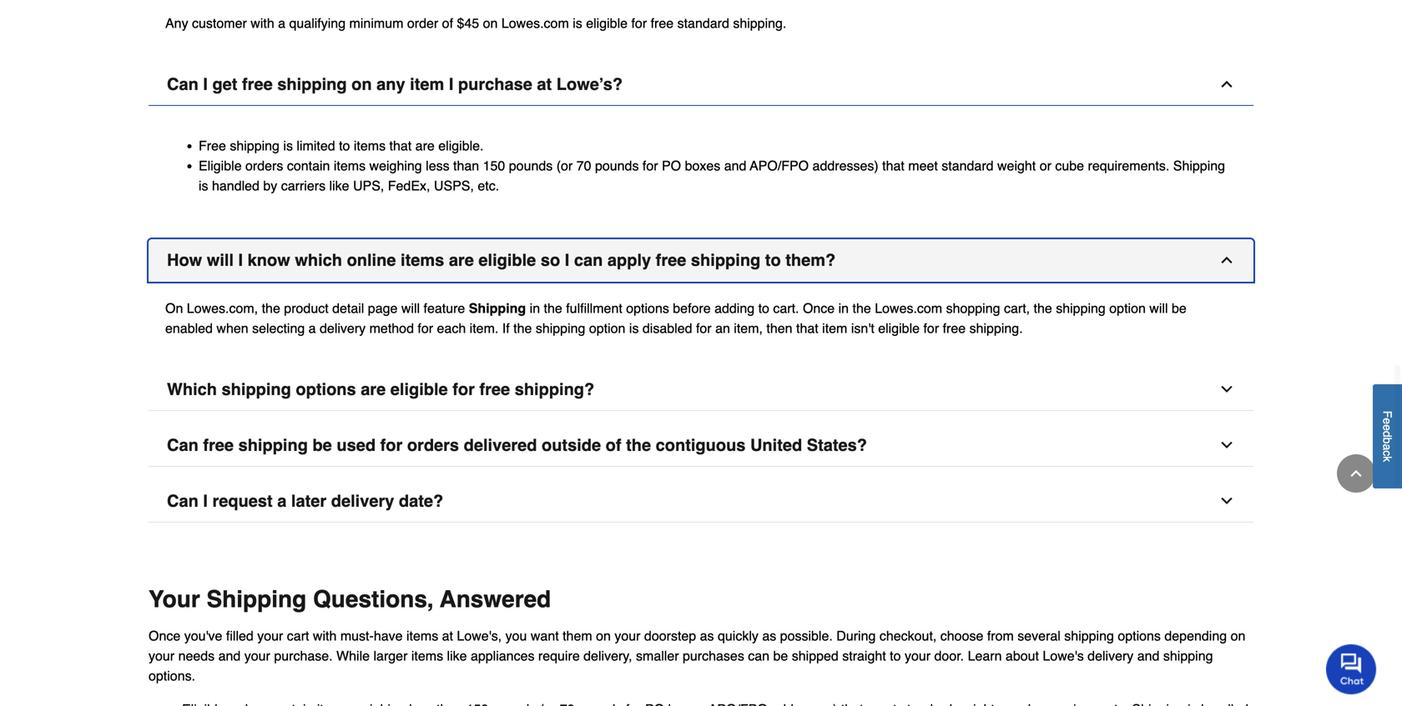 Task type: locate. For each thing, give the bounding box(es) containing it.
0 horizontal spatial lowes.com
[[501, 15, 569, 31]]

chevron down image
[[1219, 437, 1235, 454]]

1 vertical spatial of
[[606, 436, 621, 455]]

standard up can i get free shipping on any item i purchase at lowe's? button
[[677, 15, 729, 31]]

for inside free shipping is limited to items that are eligible. eligible orders contain items weighing less than 150 pounds (or 70 pounds for po boxes and apo/fpo addresses) that meet standard weight or cube requirements. shipping is handled by carriers like ups, fedex, usps, etc.
[[643, 158, 658, 174]]

be inside in the fulfillment options before adding to cart. once in the lowes.com shopping cart, the shipping option will be enabled when selecting a delivery method for each item. if the shipping option is disabled for an item, then that item isn't eligible for free shipping.
[[1172, 301, 1187, 316]]

are up feature
[[449, 251, 474, 270]]

delivery right lowe's
[[1088, 649, 1134, 664]]

0 horizontal spatial can
[[574, 251, 603, 270]]

with right cart
[[313, 629, 337, 644]]

is left disabled
[[629, 321, 639, 336]]

2 horizontal spatial be
[[1172, 301, 1187, 316]]

1 horizontal spatial like
[[447, 649, 467, 664]]

once up needs
[[149, 629, 180, 644]]

that
[[389, 138, 412, 154], [882, 158, 905, 174], [796, 321, 819, 336]]

your down checkout, at the bottom right of page
[[905, 649, 931, 664]]

1 vertical spatial shipping.
[[969, 321, 1023, 336]]

items right online
[[401, 251, 444, 270]]

used
[[337, 436, 376, 455]]

meet
[[908, 158, 938, 174]]

shipping inside free shipping is limited to items that are eligible. eligible orders contain items weighing less than 150 pounds (or 70 pounds for po boxes and apo/fpo addresses) that meet standard weight or cube requirements. shipping is handled by carriers like ups, fedex, usps, etc.
[[1173, 158, 1225, 174]]

items up weighing
[[354, 138, 386, 154]]

to down checkout, at the bottom right of page
[[890, 649, 901, 664]]

you've
[[184, 629, 222, 644]]

like down lowe's,
[[447, 649, 467, 664]]

1 horizontal spatial shipping.
[[969, 321, 1023, 336]]

1 horizontal spatial options
[[626, 301, 669, 316]]

1 e from the top
[[1381, 419, 1394, 425]]

0 horizontal spatial of
[[442, 15, 453, 31]]

once right cart.
[[803, 301, 835, 316]]

at
[[537, 75, 552, 94], [442, 629, 453, 644]]

can left get
[[167, 75, 198, 94]]

contiguous
[[656, 436, 746, 455]]

on left any at left top
[[351, 75, 372, 94]]

i right 'so'
[[565, 251, 569, 270]]

free
[[651, 15, 674, 31], [242, 75, 273, 94], [656, 251, 686, 270], [943, 321, 966, 336], [479, 380, 510, 399], [203, 436, 234, 455]]

can left request
[[167, 492, 198, 511]]

options inside in the fulfillment options before adding to cart. once in the lowes.com shopping cart, the shipping option will be enabled when selecting a delivery method for each item. if the shipping option is disabled for an item, then that item isn't eligible for free shipping.
[[626, 301, 669, 316]]

when
[[216, 321, 248, 336]]

1 vertical spatial once
[[149, 629, 180, 644]]

2 horizontal spatial are
[[449, 251, 474, 270]]

1 vertical spatial are
[[449, 251, 474, 270]]

orders up date?
[[407, 436, 459, 455]]

0 vertical spatial option
[[1109, 301, 1146, 316]]

shipping inside free shipping is limited to items that are eligible. eligible orders contain items weighing less than 150 pounds (or 70 pounds for po boxes and apo/fpo addresses) that meet standard weight or cube requirements. shipping is handled by carriers like ups, fedex, usps, etc.
[[230, 138, 280, 154]]

can inside the once you've filled your cart with must-have items at lowe's, you want them on your doorstep as quickly as possible. during checkout, choose from several shipping options depending on your needs and your purchase. while larger items like appliances require delivery, smaller purchases can be shipped straight to your door. learn about lowe's delivery and shipping options.
[[748, 649, 770, 664]]

any
[[377, 75, 405, 94]]

purchases
[[683, 649, 744, 664]]

of inside button
[[606, 436, 621, 455]]

eligible right 'isn't'
[[878, 321, 920, 336]]

1 horizontal spatial orders
[[407, 436, 459, 455]]

lowes.com left the 'shopping'
[[875, 301, 942, 316]]

shipping up request
[[238, 436, 308, 455]]

1 horizontal spatial as
[[762, 629, 776, 644]]

shipping right which
[[222, 380, 291, 399]]

for
[[631, 15, 647, 31], [643, 158, 658, 174], [418, 321, 433, 336], [696, 321, 712, 336], [923, 321, 939, 336], [453, 380, 475, 399], [380, 436, 402, 455]]

$45
[[457, 15, 479, 31]]

2 vertical spatial can
[[167, 492, 198, 511]]

weighing
[[369, 158, 422, 174]]

detail
[[332, 301, 364, 316]]

1 horizontal spatial lowes.com
[[875, 301, 942, 316]]

shipping up filled
[[207, 587, 307, 613]]

0 horizontal spatial pounds
[[509, 158, 553, 174]]

that right then
[[796, 321, 819, 336]]

answered
[[440, 587, 551, 613]]

1 vertical spatial item
[[822, 321, 847, 336]]

0 vertical spatial chevron up image
[[1219, 76, 1235, 93]]

enabled
[[165, 321, 213, 336]]

0 vertical spatial orders
[[245, 158, 283, 174]]

on inside button
[[351, 75, 372, 94]]

lowes.com right $45
[[501, 15, 569, 31]]

carriers
[[281, 178, 326, 194]]

eligible down 'method'
[[390, 380, 448, 399]]

1 horizontal spatial at
[[537, 75, 552, 94]]

product
[[284, 301, 329, 316]]

items inside button
[[401, 251, 444, 270]]

is up lowe's?
[[573, 15, 582, 31]]

0 vertical spatial item
[[410, 75, 444, 94]]

so
[[541, 251, 560, 270]]

a left later
[[277, 492, 287, 511]]

of left $45
[[442, 15, 453, 31]]

fulfillment
[[566, 301, 622, 316]]

boxes
[[685, 158, 720, 174]]

1 vertical spatial can
[[167, 436, 198, 455]]

0 horizontal spatial be
[[313, 436, 332, 455]]

the inside button
[[626, 436, 651, 455]]

1 horizontal spatial standard
[[942, 158, 994, 174]]

1 vertical spatial lowes.com
[[875, 301, 942, 316]]

be inside button
[[313, 436, 332, 455]]

1 vertical spatial shipping
[[469, 301, 526, 316]]

with right customer on the top left of page
[[251, 15, 274, 31]]

2 horizontal spatial will
[[1150, 301, 1168, 316]]

chat invite button image
[[1326, 644, 1377, 695]]

are for eligible
[[449, 251, 474, 270]]

that up weighing
[[389, 138, 412, 154]]

a down product on the left of page
[[309, 321, 316, 336]]

lowe's,
[[457, 629, 502, 644]]

can i request a later delivery date?
[[167, 492, 443, 511]]

0 vertical spatial at
[[537, 75, 552, 94]]

orders up by
[[245, 158, 283, 174]]

at left lowe's?
[[537, 75, 552, 94]]

can for can i get free shipping on any item i purchase at lowe's?
[[167, 75, 198, 94]]

be
[[1172, 301, 1187, 316], [313, 436, 332, 455], [773, 649, 788, 664]]

the left fulfillment
[[544, 301, 562, 316]]

is
[[573, 15, 582, 31], [283, 138, 293, 154], [199, 178, 208, 194], [629, 321, 639, 336]]

to left 'them?'
[[765, 251, 781, 270]]

i left request
[[203, 492, 208, 511]]

larger
[[373, 649, 408, 664]]

an
[[715, 321, 730, 336]]

once you've filled your cart with must-have items at lowe's, you want them on your doorstep as quickly as possible. during checkout, choose from several shipping options depending on your needs and your purchase. while larger items like appliances require delivery, smaller purchases can be shipped straight to your door. learn about lowe's delivery and shipping options.
[[149, 629, 1246, 684]]

are inside the how will i know which online items are eligible so i can apply free shipping to them? button
[[449, 251, 474, 270]]

chevron down image up chevron down image
[[1219, 381, 1235, 398]]

0 horizontal spatial like
[[329, 178, 349, 194]]

that inside in the fulfillment options before adding to cart. once in the lowes.com shopping cart, the shipping option will be enabled when selecting a delivery method for each item. if the shipping option is disabled for an item, then that item isn't eligible for free shipping.
[[796, 321, 819, 336]]

item right any at left top
[[410, 75, 444, 94]]

1 horizontal spatial and
[[724, 158, 746, 174]]

option
[[1109, 301, 1146, 316], [589, 321, 626, 336]]

chevron down image inside the can i request a later delivery date? button
[[1219, 493, 1235, 510]]

item,
[[734, 321, 763, 336]]

0 horizontal spatial as
[[700, 629, 714, 644]]

1 horizontal spatial pounds
[[595, 158, 639, 174]]

0 horizontal spatial shipping.
[[733, 15, 787, 31]]

will inside in the fulfillment options before adding to cart. once in the lowes.com shopping cart, the shipping option will be enabled when selecting a delivery method for each item. if the shipping option is disabled for an item, then that item isn't eligible for free shipping.
[[1150, 301, 1168, 316]]

0 horizontal spatial chevron up image
[[1219, 76, 1235, 93]]

0 vertical spatial be
[[1172, 301, 1187, 316]]

several
[[1018, 629, 1061, 644]]

shipping down qualifying on the top of page
[[277, 75, 347, 94]]

shipping
[[277, 75, 347, 94], [230, 138, 280, 154], [691, 251, 761, 270], [1056, 301, 1106, 316], [536, 321, 585, 336], [222, 380, 291, 399], [238, 436, 308, 455], [1064, 629, 1114, 644], [1163, 649, 1213, 664]]

0 vertical spatial shipping.
[[733, 15, 787, 31]]

depending
[[1165, 629, 1227, 644]]

0 vertical spatial options
[[626, 301, 669, 316]]

1 vertical spatial be
[[313, 436, 332, 455]]

delivery down on lowes.com, the product detail page will feature shipping
[[320, 321, 366, 336]]

minimum
[[349, 15, 403, 31]]

chevron down image
[[1219, 381, 1235, 398], [1219, 493, 1235, 510]]

free up delivered
[[479, 380, 510, 399]]

lowes.com inside in the fulfillment options before adding to cart. once in the lowes.com shopping cart, the shipping option will be enabled when selecting a delivery method for each item. if the shipping option is disabled for an item, then that item isn't eligible for free shipping.
[[875, 301, 942, 316]]

can down 'quickly'
[[748, 649, 770, 664]]

item left 'isn't'
[[822, 321, 847, 336]]

apply
[[608, 251, 651, 270]]

0 vertical spatial are
[[415, 138, 435, 154]]

once
[[803, 301, 835, 316], [149, 629, 180, 644]]

2 horizontal spatial shipping
[[1173, 158, 1225, 174]]

1 horizontal spatial item
[[822, 321, 847, 336]]

like inside the once you've filled your cart with must-have items at lowe's, you want them on your doorstep as quickly as possible. during checkout, choose from several shipping options depending on your needs and your purchase. while larger items like appliances require delivery, smaller purchases can be shipped straight to your door. learn about lowe's delivery and shipping options.
[[447, 649, 467, 664]]

options inside the once you've filled your cart with must-have items at lowe's, you want them on your doorstep as quickly as possible. during checkout, choose from several shipping options depending on your needs and your purchase. while larger items like appliances require delivery, smaller purchases can be shipped straight to your door. learn about lowe's delivery and shipping options.
[[1118, 629, 1161, 644]]

method
[[369, 321, 414, 336]]

0 horizontal spatial will
[[207, 251, 234, 270]]

online
[[347, 251, 396, 270]]

1 vertical spatial standard
[[942, 158, 994, 174]]

i
[[203, 75, 208, 94], [449, 75, 454, 94], [238, 251, 243, 270], [565, 251, 569, 270], [203, 492, 208, 511]]

items right "larger"
[[411, 649, 443, 664]]

i left purchase
[[449, 75, 454, 94]]

ups,
[[353, 178, 384, 194]]

1 vertical spatial delivery
[[331, 492, 394, 511]]

which
[[295, 251, 342, 270]]

pounds left (or
[[509, 158, 553, 174]]

customer
[[192, 15, 247, 31]]

can
[[167, 75, 198, 94], [167, 436, 198, 455], [167, 492, 198, 511]]

2 vertical spatial options
[[1118, 629, 1161, 644]]

shopping
[[946, 301, 1000, 316]]

2 in from the left
[[838, 301, 849, 316]]

your up options.
[[149, 649, 175, 664]]

are up less
[[415, 138, 435, 154]]

2 vertical spatial are
[[361, 380, 386, 399]]

standard
[[677, 15, 729, 31], [942, 158, 994, 174]]

purchase
[[458, 75, 532, 94]]

with inside the once you've filled your cart with must-have items at lowe's, you want them on your doorstep as quickly as possible. during checkout, choose from several shipping options depending on your needs and your purchase. while larger items like appliances require delivery, smaller purchases can be shipped straight to your door. learn about lowe's delivery and shipping options.
[[313, 629, 337, 644]]

1 can from the top
[[167, 75, 198, 94]]

e up b
[[1381, 425, 1394, 432]]

them
[[563, 629, 592, 644]]

70
[[576, 158, 591, 174]]

1 horizontal spatial of
[[606, 436, 621, 455]]

0 horizontal spatial with
[[251, 15, 274, 31]]

3 can from the top
[[167, 492, 198, 511]]

qualifying
[[289, 15, 346, 31]]

delivery right later
[[331, 492, 394, 511]]

0 vertical spatial chevron down image
[[1219, 381, 1235, 398]]

at left lowe's,
[[442, 629, 453, 644]]

shipping up eligible
[[230, 138, 280, 154]]

1 vertical spatial at
[[442, 629, 453, 644]]

filled
[[226, 629, 254, 644]]

0 horizontal spatial item
[[410, 75, 444, 94]]

1 horizontal spatial once
[[803, 301, 835, 316]]

than
[[453, 158, 479, 174]]

e up d
[[1381, 419, 1394, 425]]

shipping up if
[[469, 301, 526, 316]]

want
[[531, 629, 559, 644]]

free up request
[[203, 436, 234, 455]]

free down the 'shopping'
[[943, 321, 966, 336]]

cart.
[[773, 301, 799, 316]]

2 horizontal spatial that
[[882, 158, 905, 174]]

to left cart.
[[758, 301, 769, 316]]

1 horizontal spatial in
[[838, 301, 849, 316]]

free
[[199, 138, 226, 154]]

fedex,
[[388, 178, 430, 194]]

chevron down image inside which shipping options are eligible for free shipping? button
[[1219, 381, 1235, 398]]

2 vertical spatial be
[[773, 649, 788, 664]]

during
[[837, 629, 876, 644]]

standard right meet
[[942, 158, 994, 174]]

can down which
[[167, 436, 198, 455]]

options up the used
[[296, 380, 356, 399]]

2 vertical spatial that
[[796, 321, 819, 336]]

are up the used
[[361, 380, 386, 399]]

chevron up image
[[1219, 252, 1235, 269]]

options inside which shipping options are eligible for free shipping? button
[[296, 380, 356, 399]]

to inside the once you've filled your cart with must-have items at lowe's, you want them on your doorstep as quickly as possible. during checkout, choose from several shipping options depending on your needs and your purchase. while larger items like appliances require delivery, smaller purchases can be shipped straight to your door. learn about lowe's delivery and shipping options.
[[890, 649, 901, 664]]

0 horizontal spatial orders
[[245, 158, 283, 174]]

options left depending
[[1118, 629, 1161, 644]]

pounds right 70
[[595, 158, 639, 174]]

in down how will i know which online items are eligible so i can apply free shipping to them?
[[530, 301, 540, 316]]

0 horizontal spatial option
[[589, 321, 626, 336]]

i left get
[[203, 75, 208, 94]]

1 vertical spatial can
[[748, 649, 770, 664]]

shipping. inside in the fulfillment options before adding to cart. once in the lowes.com shopping cart, the shipping option will be enabled when selecting a delivery method for each item. if the shipping option is disabled for an item, then that item isn't eligible for free shipping.
[[969, 321, 1023, 336]]

0 horizontal spatial that
[[389, 138, 412, 154]]

are inside free shipping is limited to items that are eligible. eligible orders contain items weighing less than 150 pounds (or 70 pounds for po boxes and apo/fpo addresses) that meet standard weight or cube requirements. shipping is handled by carriers like ups, fedex, usps, etc.
[[415, 138, 435, 154]]

items
[[354, 138, 386, 154], [334, 158, 366, 174], [401, 251, 444, 270], [406, 629, 438, 644], [411, 649, 443, 664]]

the left contiguous
[[626, 436, 651, 455]]

2 chevron down image from the top
[[1219, 493, 1235, 510]]

1 vertical spatial options
[[296, 380, 356, 399]]

by
[[263, 178, 277, 194]]

1 vertical spatial option
[[589, 321, 626, 336]]

1 chevron down image from the top
[[1219, 381, 1235, 398]]

shipping?
[[515, 380, 594, 399]]

to right limited
[[339, 138, 350, 154]]

1 horizontal spatial are
[[415, 138, 435, 154]]

a up k
[[1381, 445, 1394, 451]]

1 horizontal spatial can
[[748, 649, 770, 664]]

0 horizontal spatial in
[[530, 301, 540, 316]]

like
[[329, 178, 349, 194], [447, 649, 467, 664]]

0 vertical spatial like
[[329, 178, 349, 194]]

of right outside
[[606, 436, 621, 455]]

any
[[165, 15, 188, 31]]

each
[[437, 321, 466, 336]]

for inside the can free shipping be used for orders delivered outside of the contiguous united states? button
[[380, 436, 402, 455]]

in right cart.
[[838, 301, 849, 316]]

once inside the once you've filled your cart with must-have items at lowe's, you want them on your doorstep as quickly as possible. during checkout, choose from several shipping options depending on your needs and your purchase. while larger items like appliances require delivery, smaller purchases can be shipped straight to your door. learn about lowe's delivery and shipping options.
[[149, 629, 180, 644]]

delivery inside the once you've filled your cart with must-have items at lowe's, you want them on your doorstep as quickly as possible. during checkout, choose from several shipping options depending on your needs and your purchase. while larger items like appliances require delivery, smaller purchases can be shipped straight to your door. learn about lowe's delivery and shipping options.
[[1088, 649, 1134, 664]]

your
[[149, 587, 200, 613]]

and inside free shipping is limited to items that are eligible. eligible orders contain items weighing less than 150 pounds (or 70 pounds for po boxes and apo/fpo addresses) that meet standard weight or cube requirements. shipping is handled by carriers like ups, fedex, usps, etc.
[[724, 158, 746, 174]]

as right 'quickly'
[[762, 629, 776, 644]]

f e e d b a c k
[[1381, 411, 1394, 463]]

1 vertical spatial with
[[313, 629, 337, 644]]

chevron up image inside scroll to top element
[[1348, 466, 1365, 482]]

on right depending
[[1231, 629, 1246, 644]]

2 vertical spatial delivery
[[1088, 649, 1134, 664]]

options up disabled
[[626, 301, 669, 316]]

states?
[[807, 436, 867, 455]]

0 vertical spatial delivery
[[320, 321, 366, 336]]

1 horizontal spatial that
[[796, 321, 819, 336]]

chevron up image inside can i get free shipping on any item i purchase at lowe's? button
[[1219, 76, 1235, 93]]

to inside button
[[765, 251, 781, 270]]

shipping
[[1173, 158, 1225, 174], [469, 301, 526, 316], [207, 587, 307, 613]]

1 vertical spatial like
[[447, 649, 467, 664]]

scroll to top element
[[1337, 455, 1375, 493]]

chevron up image
[[1219, 76, 1235, 93], [1348, 466, 1365, 482]]

as up purchases at bottom
[[700, 629, 714, 644]]

1 horizontal spatial will
[[401, 301, 420, 316]]

to inside in the fulfillment options before adding to cart. once in the lowes.com shopping cart, the shipping option will be enabled when selecting a delivery method for each item. if the shipping option is disabled for an item, then that item isn't eligible for free shipping.
[[758, 301, 769, 316]]

chevron down image down chevron down image
[[1219, 493, 1235, 510]]

1 vertical spatial chevron down image
[[1219, 493, 1235, 510]]

2 vertical spatial shipping
[[207, 587, 307, 613]]

1 horizontal spatial chevron up image
[[1348, 466, 1365, 482]]

orders
[[245, 158, 283, 174], [407, 436, 459, 455]]

0 vertical spatial shipping
[[1173, 158, 1225, 174]]

standard inside free shipping is limited to items that are eligible. eligible orders contain items weighing less than 150 pounds (or 70 pounds for po boxes and apo/fpo addresses) that meet standard weight or cube requirements. shipping is handled by carriers like ups, fedex, usps, etc.
[[942, 158, 994, 174]]

of
[[442, 15, 453, 31], [606, 436, 621, 455]]

0 vertical spatial with
[[251, 15, 274, 31]]

shipping right "requirements."
[[1173, 158, 1225, 174]]

2 horizontal spatial options
[[1118, 629, 1161, 644]]

as
[[700, 629, 714, 644], [762, 629, 776, 644]]

0 vertical spatial once
[[803, 301, 835, 316]]

1 vertical spatial chevron up image
[[1348, 466, 1365, 482]]

0 horizontal spatial once
[[149, 629, 180, 644]]

that left meet
[[882, 158, 905, 174]]

1 horizontal spatial be
[[773, 649, 788, 664]]

on
[[483, 15, 498, 31], [351, 75, 372, 94], [596, 629, 611, 644], [1231, 629, 1246, 644]]

1 horizontal spatial with
[[313, 629, 337, 644]]

item.
[[470, 321, 499, 336]]

items right have
[[406, 629, 438, 644]]

0 vertical spatial can
[[574, 251, 603, 270]]

0 vertical spatial can
[[167, 75, 198, 94]]

0 vertical spatial standard
[[677, 15, 729, 31]]

for inside which shipping options are eligible for free shipping? button
[[453, 380, 475, 399]]

delivery inside button
[[331, 492, 394, 511]]

0 horizontal spatial options
[[296, 380, 356, 399]]

1 vertical spatial orders
[[407, 436, 459, 455]]

2 can from the top
[[167, 436, 198, 455]]

are
[[415, 138, 435, 154], [449, 251, 474, 270], [361, 380, 386, 399]]

at inside the once you've filled your cart with must-have items at lowe's, you want them on your doorstep as quickly as possible. during checkout, choose from several shipping options depending on your needs and your purchase. while larger items like appliances require delivery, smaller purchases can be shipped straight to your door. learn about lowe's delivery and shipping options.
[[442, 629, 453, 644]]



Task type: describe. For each thing, give the bounding box(es) containing it.
can for can i request a later delivery date?
[[167, 492, 198, 511]]

cart,
[[1004, 301, 1030, 316]]

disabled
[[643, 321, 692, 336]]

before
[[673, 301, 711, 316]]

delivery,
[[584, 649, 632, 664]]

lowes.com,
[[187, 301, 258, 316]]

eligible inside in the fulfillment options before adding to cart. once in the lowes.com shopping cart, the shipping option will be enabled when selecting a delivery method for each item. if the shipping option is disabled for an item, then that item isn't eligible for free shipping.
[[878, 321, 920, 336]]

while
[[336, 649, 370, 664]]

you
[[505, 629, 527, 644]]

2 pounds from the left
[[595, 158, 639, 174]]

the up 'isn't'
[[853, 301, 871, 316]]

door.
[[934, 649, 964, 664]]

how
[[167, 251, 202, 270]]

k
[[1381, 457, 1394, 463]]

2 e from the top
[[1381, 425, 1394, 432]]

how will i know which online items are eligible so i can apply free shipping to them? button
[[149, 239, 1254, 282]]

must-
[[340, 629, 374, 644]]

i left know
[[238, 251, 243, 270]]

about
[[1006, 649, 1039, 664]]

from
[[987, 629, 1014, 644]]

appliances
[[471, 649, 535, 664]]

item inside button
[[410, 75, 444, 94]]

a left qualifying on the top of page
[[278, 15, 285, 31]]

1 vertical spatial that
[[882, 158, 905, 174]]

free right get
[[242, 75, 273, 94]]

in the fulfillment options before adding to cart. once in the lowes.com shopping cart, the shipping option will be enabled when selecting a delivery method for each item. if the shipping option is disabled for an item, then that item isn't eligible for free shipping.
[[165, 301, 1187, 336]]

(or
[[556, 158, 573, 174]]

if
[[502, 321, 510, 336]]

be inside the once you've filled your cart with must-have items at lowe's, you want them on your doorstep as quickly as possible. during checkout, choose from several shipping options depending on your needs and your purchase. while larger items like appliances require delivery, smaller purchases can be shipped straight to your door. learn about lowe's delivery and shipping options.
[[773, 649, 788, 664]]

lowe's?
[[556, 75, 623, 94]]

quickly
[[718, 629, 759, 644]]

f e e d b a c k button
[[1373, 385, 1402, 489]]

free up can i get free shipping on any item i purchase at lowe's? button
[[651, 15, 674, 31]]

your down filled
[[244, 649, 270, 664]]

shipping right cart,
[[1056, 301, 1106, 316]]

b
[[1381, 438, 1394, 445]]

will inside the how will i know which online items are eligible so i can apply free shipping to them? button
[[207, 251, 234, 270]]

on right $45
[[483, 15, 498, 31]]

shipped
[[792, 649, 839, 664]]

chevron down image for can i request a later delivery date?
[[1219, 493, 1235, 510]]

cart
[[287, 629, 309, 644]]

eligible.
[[438, 138, 484, 154]]

is left limited
[[283, 138, 293, 154]]

1 horizontal spatial shipping
[[469, 301, 526, 316]]

selecting
[[252, 321, 305, 336]]

to inside free shipping is limited to items that are eligible. eligible orders contain items weighing less than 150 pounds (or 70 pounds for po boxes and apo/fpo addresses) that meet standard weight or cube requirements. shipping is handled by carriers like ups, fedex, usps, etc.
[[339, 138, 350, 154]]

less
[[426, 158, 450, 174]]

purchase.
[[274, 649, 333, 664]]

f
[[1381, 411, 1394, 419]]

once inside in the fulfillment options before adding to cart. once in the lowes.com shopping cart, the shipping option will be enabled when selecting a delivery method for each item. if the shipping option is disabled for an item, then that item isn't eligible for free shipping.
[[803, 301, 835, 316]]

request
[[212, 492, 273, 511]]

is down eligible
[[199, 178, 208, 194]]

0 vertical spatial that
[[389, 138, 412, 154]]

2 as from the left
[[762, 629, 776, 644]]

feature
[[424, 301, 465, 316]]

150
[[483, 158, 505, 174]]

straight
[[842, 649, 886, 664]]

eligible up lowe's?
[[586, 15, 628, 31]]

requirements.
[[1088, 158, 1170, 174]]

have
[[374, 629, 403, 644]]

1 horizontal spatial option
[[1109, 301, 1146, 316]]

item inside in the fulfillment options before adding to cart. once in the lowes.com shopping cart, the shipping option will be enabled when selecting a delivery method for each item. if the shipping option is disabled for an item, then that item isn't eligible for free shipping.
[[822, 321, 847, 336]]

your up delivery,
[[615, 629, 641, 644]]

isn't
[[851, 321, 874, 336]]

handled
[[212, 178, 260, 194]]

any customer with a qualifying minimum order of $45 on lowes.com is eligible for free standard shipping.
[[165, 15, 787, 31]]

page
[[368, 301, 398, 316]]

at inside can i get free shipping on any item i purchase at lowe's? button
[[537, 75, 552, 94]]

cube
[[1055, 158, 1084, 174]]

delivery inside in the fulfillment options before adding to cart. once in the lowes.com shopping cart, the shipping option will be enabled when selecting a delivery method for each item. if the shipping option is disabled for an item, then that item isn't eligible for free shipping.
[[320, 321, 366, 336]]

orders inside button
[[407, 436, 459, 455]]

united
[[750, 436, 802, 455]]

items up ups,
[[334, 158, 366, 174]]

learn
[[968, 649, 1002, 664]]

can free shipping be used for orders delivered outside of the contiguous united states?
[[167, 436, 867, 455]]

etc.
[[478, 178, 499, 194]]

are for eligible.
[[415, 138, 435, 154]]

1 as from the left
[[700, 629, 714, 644]]

0 horizontal spatial shipping
[[207, 587, 307, 613]]

on up delivery,
[[596, 629, 611, 644]]

shipping down fulfillment
[[536, 321, 585, 336]]

order
[[407, 15, 438, 31]]

possible.
[[780, 629, 833, 644]]

0 horizontal spatial and
[[218, 649, 241, 664]]

shipping up adding
[[691, 251, 761, 270]]

options.
[[149, 669, 195, 684]]

later
[[291, 492, 326, 511]]

weight
[[997, 158, 1036, 174]]

free shipping is limited to items that are eligible. eligible orders contain items weighing less than 150 pounds (or 70 pounds for po boxes and apo/fpo addresses) that meet standard weight or cube requirements. shipping is handled by carriers like ups, fedex, usps, etc.
[[199, 138, 1225, 194]]

1 pounds from the left
[[509, 158, 553, 174]]

doorstep
[[644, 629, 696, 644]]

date?
[[399, 492, 443, 511]]

lowe's
[[1043, 649, 1084, 664]]

like inside free shipping is limited to items that are eligible. eligible orders contain items weighing less than 150 pounds (or 70 pounds for po boxes and apo/fpo addresses) that meet standard weight or cube requirements. shipping is handled by carriers like ups, fedex, usps, etc.
[[329, 178, 349, 194]]

a inside in the fulfillment options before adding to cart. once in the lowes.com shopping cart, the shipping option will be enabled when selecting a delivery method for each item. if the shipping option is disabled for an item, then that item isn't eligible for free shipping.
[[309, 321, 316, 336]]

outside
[[542, 436, 601, 455]]

the right cart,
[[1034, 301, 1052, 316]]

addresses)
[[813, 158, 879, 174]]

the up selecting
[[262, 301, 280, 316]]

which shipping options are eligible for free shipping?
[[167, 380, 594, 399]]

contain
[[287, 158, 330, 174]]

is inside in the fulfillment options before adding to cart. once in the lowes.com shopping cart, the shipping option will be enabled when selecting a delivery method for each item. if the shipping option is disabled for an item, then that item isn't eligible for free shipping.
[[629, 321, 639, 336]]

can i get free shipping on any item i purchase at lowe's? button
[[149, 63, 1254, 106]]

2 horizontal spatial and
[[1137, 649, 1160, 664]]

can i get free shipping on any item i purchase at lowe's?
[[167, 75, 623, 94]]

0 horizontal spatial standard
[[677, 15, 729, 31]]

or
[[1040, 158, 1052, 174]]

can free shipping be used for orders delivered outside of the contiguous united states? button
[[149, 425, 1254, 467]]

how will i know which online items are eligible so i can apply free shipping to them?
[[167, 251, 836, 270]]

questions,
[[313, 587, 434, 613]]

are inside which shipping options are eligible for free shipping? button
[[361, 380, 386, 399]]

which
[[167, 380, 217, 399]]

your shipping questions, answered
[[149, 587, 551, 613]]

1 in from the left
[[530, 301, 540, 316]]

chevron down image for which shipping options are eligible for free shipping?
[[1219, 381, 1235, 398]]

can inside the how will i know which online items are eligible so i can apply free shipping to them? button
[[574, 251, 603, 270]]

which shipping options are eligible for free shipping? button
[[149, 369, 1254, 411]]

free inside in the fulfillment options before adding to cart. once in the lowes.com shopping cart, the shipping option will be enabled when selecting a delivery method for each item. if the shipping option is disabled for an item, then that item isn't eligible for free shipping.
[[943, 321, 966, 336]]

your left cart
[[257, 629, 283, 644]]

c
[[1381, 451, 1394, 457]]

shipping down depending
[[1163, 649, 1213, 664]]

know
[[248, 251, 290, 270]]

delivered
[[464, 436, 537, 455]]

usps,
[[434, 178, 474, 194]]

0 vertical spatial lowes.com
[[501, 15, 569, 31]]

limited
[[297, 138, 335, 154]]

can for can free shipping be used for orders delivered outside of the contiguous united states?
[[167, 436, 198, 455]]

free right apply
[[656, 251, 686, 270]]

then
[[767, 321, 793, 336]]

eligible
[[199, 158, 242, 174]]

shipping up lowe's
[[1064, 629, 1114, 644]]

the right if
[[513, 321, 532, 336]]

orders inside free shipping is limited to items that are eligible. eligible orders contain items weighing less than 150 pounds (or 70 pounds for po boxes and apo/fpo addresses) that meet standard weight or cube requirements. shipping is handled by carriers like ups, fedex, usps, etc.
[[245, 158, 283, 174]]

apo/fpo
[[750, 158, 809, 174]]

0 vertical spatial of
[[442, 15, 453, 31]]

choose
[[940, 629, 983, 644]]

on lowes.com, the product detail page will feature shipping
[[165, 301, 526, 316]]

eligible left 'so'
[[479, 251, 536, 270]]



Task type: vqa. For each thing, say whether or not it's contained in the screenshot.
the within the button
yes



